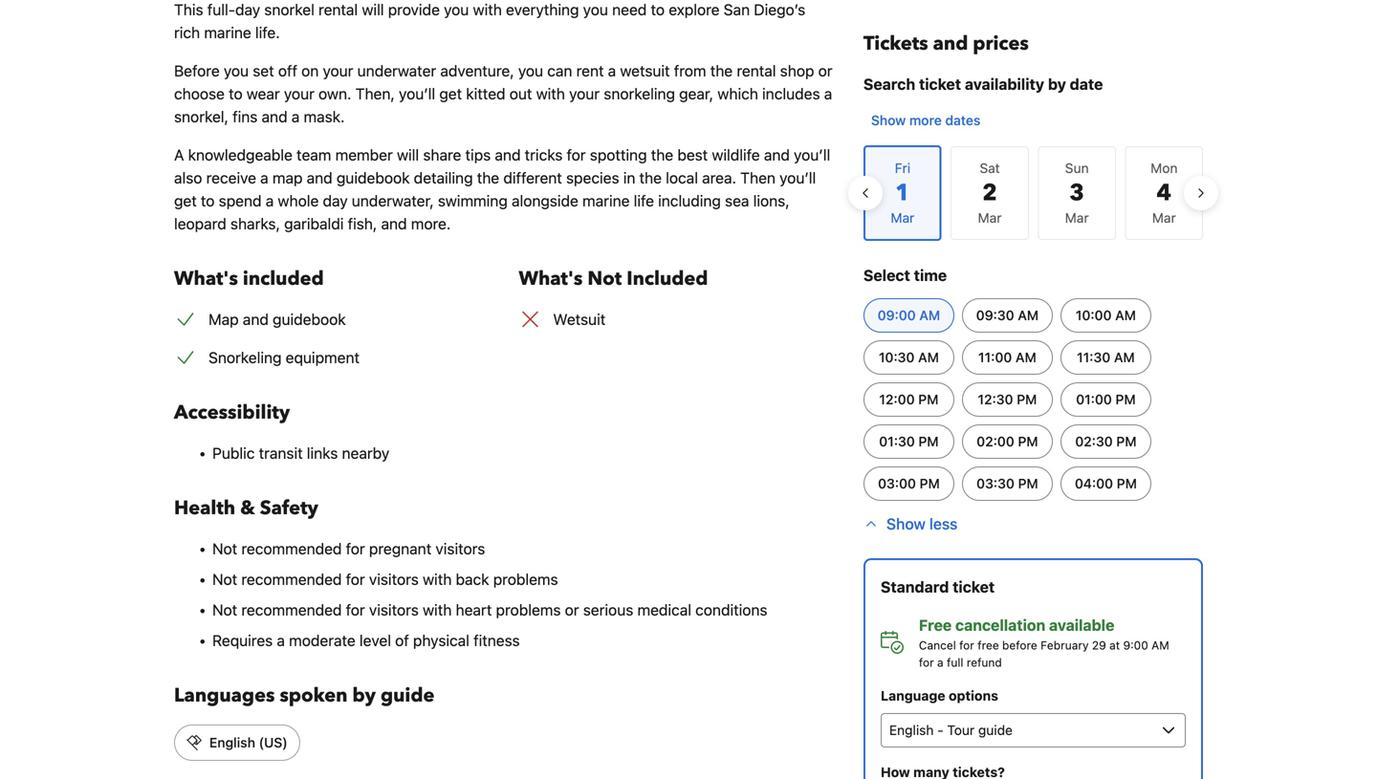 Task type: locate. For each thing, give the bounding box(es) containing it.
1 vertical spatial marine
[[583, 192, 630, 210]]

pm for 12:00 pm
[[919, 392, 939, 408]]

pm right 12:00 at the bottom of the page
[[919, 392, 939, 408]]

cancel
[[919, 639, 956, 652]]

day up life.
[[235, 0, 260, 19]]

snorkel,
[[174, 108, 229, 126]]

1 horizontal spatial or
[[819, 62, 833, 80]]

underwater
[[357, 62, 436, 80]]

mar down 2
[[978, 210, 1002, 226]]

and left "prices"
[[933, 31, 969, 57]]

snorkeling
[[604, 85, 675, 103]]

you'll
[[399, 85, 435, 103], [794, 146, 831, 164], [780, 169, 816, 187]]

sun
[[1066, 160, 1089, 176]]

your up own.
[[323, 62, 353, 80]]

also
[[174, 169, 202, 187]]

am for 09:30 am
[[1018, 308, 1039, 323]]

what's included
[[174, 266, 324, 292]]

problems up not recommended for visitors with heart problems or serious medical conditions
[[493, 571, 558, 589]]

a left full in the bottom of the page
[[938, 656, 944, 670]]

day up garibaldi on the left top
[[323, 192, 348, 210]]

0 horizontal spatial what's
[[174, 266, 238, 292]]

1 vertical spatial guidebook
[[273, 310, 346, 329]]

what's for what's included
[[174, 266, 238, 292]]

pm for 02:00 pm
[[1018, 434, 1039, 450]]

your down rent
[[569, 85, 600, 103]]

marine inside a knowledgeable team member will share tips and tricks for spotting the best wildlife and you'll also receive a map and guidebook detailing the different species in the local area. then you'll get to spend a whole day underwater, swimming alongside marine life including sea lions, leopard sharks, garibaldi fish, and more.
[[583, 192, 630, 210]]

ticket up cancellation
[[953, 578, 995, 596]]

1 vertical spatial rental
[[737, 62, 776, 80]]

0 vertical spatial recommended
[[241, 540, 342, 558]]

0 vertical spatial to
[[651, 0, 665, 19]]

you left set
[[224, 62, 249, 80]]

1 horizontal spatial mar
[[1065, 210, 1089, 226]]

0 horizontal spatial to
[[201, 192, 215, 210]]

0 vertical spatial get
[[439, 85, 462, 103]]

rental inside "this full-day snorkel rental will provide you with everything you need to explore san diego's rich marine life."
[[319, 0, 358, 19]]

what's for what's not included
[[519, 266, 583, 292]]

3 recommended from the top
[[241, 601, 342, 619]]

recommended up moderate
[[241, 601, 342, 619]]

problems up fitness
[[496, 601, 561, 619]]

pm right 01:30 on the right
[[919, 434, 939, 450]]

what's up map
[[174, 266, 238, 292]]

recommended for not recommended for visitors with heart problems or serious medical conditions
[[241, 601, 342, 619]]

the down tips
[[477, 169, 500, 187]]

will left share
[[397, 146, 419, 164]]

11:00
[[979, 350, 1012, 365]]

1 horizontal spatial by
[[1048, 75, 1067, 93]]

heart
[[456, 601, 492, 619]]

lions,
[[754, 192, 790, 210]]

0 vertical spatial marine
[[204, 23, 251, 42]]

and down team
[[307, 169, 333, 187]]

29
[[1092, 639, 1107, 652]]

more.
[[411, 215, 451, 233]]

marine
[[204, 23, 251, 42], [583, 192, 630, 210]]

ticket for standard
[[953, 578, 995, 596]]

for up 'not recommended for visitors with back problems'
[[346, 540, 365, 558]]

2 horizontal spatial to
[[651, 0, 665, 19]]

set
[[253, 62, 274, 80]]

rental up which at the top
[[737, 62, 776, 80]]

for down not recommended for pregnant visitors
[[346, 571, 365, 589]]

2 recommended from the top
[[241, 571, 342, 589]]

language
[[881, 688, 946, 704]]

am right 09:30
[[1018, 308, 1039, 323]]

3 mar from the left
[[1153, 210, 1176, 226]]

guidebook
[[337, 169, 410, 187], [273, 310, 346, 329]]

0 vertical spatial visitors
[[436, 540, 485, 558]]

pm right 03:30
[[1018, 476, 1039, 492]]

marine inside "this full-day snorkel rental will provide you with everything you need to explore san diego's rich marine life."
[[204, 23, 251, 42]]

or inside before you set off on your underwater adventure, you can rent a wetsuit from the rental shop or choose to wear your own. then, you'll get kitted out with your snorkeling gear, which includes a snorkel, fins and a mask.
[[819, 62, 833, 80]]

or left serious
[[565, 601, 579, 619]]

1 horizontal spatial to
[[229, 85, 243, 103]]

2 horizontal spatial mar
[[1153, 210, 1176, 226]]

the
[[711, 62, 733, 80], [651, 146, 674, 164], [477, 169, 500, 187], [640, 169, 662, 187]]

you'll down underwater
[[399, 85, 435, 103]]

requires
[[212, 632, 273, 650]]

recommended down safety
[[241, 540, 342, 558]]

09:30 am
[[976, 308, 1039, 323]]

your down on
[[284, 85, 315, 103]]

1 horizontal spatial your
[[323, 62, 353, 80]]

0 horizontal spatial rental
[[319, 0, 358, 19]]

(us)
[[259, 735, 288, 751]]

what's
[[174, 266, 238, 292], [519, 266, 583, 292]]

guidebook up equipment
[[273, 310, 346, 329]]

am for 11:00 am
[[1016, 350, 1037, 365]]

a right rent
[[608, 62, 616, 80]]

will
[[362, 0, 384, 19], [397, 146, 419, 164]]

0 vertical spatial will
[[362, 0, 384, 19]]

not
[[588, 266, 622, 292], [212, 540, 237, 558], [212, 571, 237, 589], [212, 601, 237, 619]]

am for 09:00 am
[[920, 308, 941, 323]]

0 vertical spatial ticket
[[919, 75, 962, 93]]

02:00 pm
[[977, 434, 1039, 450]]

included
[[243, 266, 324, 292]]

before you set off on your underwater adventure, you can rent a wetsuit from the rental shop or choose to wear your own. then, you'll get kitted out with your snorkeling gear, which includes a snorkel, fins and a mask.
[[174, 62, 833, 126]]

a left map
[[260, 169, 269, 187]]

1 horizontal spatial rental
[[737, 62, 776, 80]]

1 what's from the left
[[174, 266, 238, 292]]

2 vertical spatial recommended
[[241, 601, 342, 619]]

1 horizontal spatial what's
[[519, 266, 583, 292]]

2 vertical spatial to
[[201, 192, 215, 210]]

am right 09:00
[[920, 308, 941, 323]]

free
[[978, 639, 999, 652]]

1 recommended from the top
[[241, 540, 342, 558]]

2 vertical spatial visitors
[[369, 601, 419, 619]]

and right map
[[243, 310, 269, 329]]

english (us)
[[210, 735, 288, 751]]

pm right the 02:00
[[1018, 434, 1039, 450]]

with left everything
[[473, 0, 502, 19]]

the right in
[[640, 169, 662, 187]]

pm right 03:00
[[920, 476, 940, 492]]

level
[[360, 632, 391, 650]]

and down wear
[[262, 108, 288, 126]]

you'll up lions,
[[780, 169, 816, 187]]

off
[[278, 62, 297, 80]]

day inside a knowledgeable team member will share tips and tricks for spotting the best wildlife and you'll also receive a map and guidebook detailing the different species in the local area. then you'll get to spend a whole day underwater, swimming alongside marine life including sea lions, leopard sharks, garibaldi fish, and more.
[[323, 192, 348, 210]]

by left "guide"
[[352, 683, 376, 709]]

show more dates
[[871, 112, 981, 128]]

wildlife
[[712, 146, 760, 164]]

standard
[[881, 578, 949, 596]]

2 what's from the left
[[519, 266, 583, 292]]

1 vertical spatial show
[[887, 515, 926, 533]]

this
[[174, 0, 203, 19]]

map
[[273, 169, 303, 187]]

kitted
[[466, 85, 506, 103]]

0 vertical spatial show
[[871, 112, 906, 128]]

visitors for heart
[[369, 601, 419, 619]]

0 horizontal spatial mar
[[978, 210, 1002, 226]]

show down search
[[871, 112, 906, 128]]

4
[[1157, 177, 1172, 209]]

rental right snorkel
[[319, 0, 358, 19]]

0 vertical spatial day
[[235, 0, 260, 19]]

am right 10:30
[[918, 350, 939, 365]]

1 vertical spatial to
[[229, 85, 243, 103]]

1 vertical spatial or
[[565, 601, 579, 619]]

1 vertical spatial by
[[352, 683, 376, 709]]

for up requires a moderate level of physical fitness
[[346, 601, 365, 619]]

1 mar from the left
[[978, 210, 1002, 226]]

mar inside mon 4 mar
[[1153, 210, 1176, 226]]

life.
[[255, 23, 280, 42]]

ticket up show more dates
[[919, 75, 962, 93]]

0 horizontal spatial by
[[352, 683, 376, 709]]

public
[[212, 444, 255, 463]]

fins
[[233, 108, 258, 126]]

what's up the wetsuit
[[519, 266, 583, 292]]

04:00
[[1075, 476, 1114, 492]]

12:00 pm
[[880, 392, 939, 408]]

0 vertical spatial guidebook
[[337, 169, 410, 187]]

mar down 4
[[1153, 210, 1176, 226]]

2 horizontal spatial your
[[569, 85, 600, 103]]

marine down the full-
[[204, 23, 251, 42]]

the up which at the top
[[711, 62, 733, 80]]

1 vertical spatial visitors
[[369, 571, 419, 589]]

pm for 01:30 pm
[[919, 434, 939, 450]]

am right 9:00
[[1152, 639, 1170, 652]]

show left less
[[887, 515, 926, 533]]

am for 10:00 am
[[1116, 308, 1137, 323]]

problems
[[493, 571, 558, 589], [496, 601, 561, 619]]

10:30 am
[[879, 350, 939, 365]]

a
[[174, 146, 184, 164]]

1 vertical spatial recommended
[[241, 571, 342, 589]]

2 mar from the left
[[1065, 210, 1089, 226]]

before
[[174, 62, 220, 80]]

mar for 3
[[1065, 210, 1089, 226]]

get left "kitted" at left
[[439, 85, 462, 103]]

pm right 12:30
[[1017, 392, 1037, 408]]

am right the 11:00
[[1016, 350, 1037, 365]]

spoken
[[280, 683, 348, 709]]

pm right the 02:30
[[1117, 434, 1137, 450]]

0 horizontal spatial day
[[235, 0, 260, 19]]

pm for 03:30 pm
[[1018, 476, 1039, 492]]

guidebook down member
[[337, 169, 410, 187]]

map
[[209, 310, 239, 329]]

am right 10:00
[[1116, 308, 1137, 323]]

1 horizontal spatial get
[[439, 85, 462, 103]]

wetsuit
[[553, 310, 606, 329]]

with
[[473, 0, 502, 19], [536, 85, 565, 103], [423, 571, 452, 589], [423, 601, 452, 619]]

by left the date
[[1048, 75, 1067, 93]]

0 horizontal spatial your
[[284, 85, 315, 103]]

region
[[848, 138, 1219, 249]]

visitors
[[436, 540, 485, 558], [369, 571, 419, 589], [369, 601, 419, 619]]

1 vertical spatial will
[[397, 146, 419, 164]]

10:00 am
[[1076, 308, 1137, 323]]

visitors up "back"
[[436, 540, 485, 558]]

03:30 pm
[[977, 476, 1039, 492]]

not recommended for visitors with back problems
[[212, 571, 558, 589]]

to up fins
[[229, 85, 243, 103]]

mar for 4
[[1153, 210, 1176, 226]]

recommended down not recommended for pregnant visitors
[[241, 571, 342, 589]]

get inside before you set off on your underwater adventure, you can rent a wetsuit from the rental shop or choose to wear your own. then, you'll get kitted out with your snorkeling gear, which includes a snorkel, fins and a mask.
[[439, 85, 462, 103]]

shop
[[780, 62, 815, 80]]

mar down 3
[[1065, 210, 1089, 226]]

1 horizontal spatial will
[[397, 146, 419, 164]]

day inside "this full-day snorkel rental will provide you with everything you need to explore san diego's rich marine life."
[[235, 0, 260, 19]]

mar
[[978, 210, 1002, 226], [1065, 210, 1089, 226], [1153, 210, 1176, 226]]

fitness
[[474, 632, 520, 650]]

will inside a knowledgeable team member will share tips and tricks for spotting the best wildlife and you'll also receive a map and guidebook detailing the different species in the local area. then you'll get to spend a whole day underwater, swimming alongside marine life including sea lions, leopard sharks, garibaldi fish, and more.
[[397, 146, 419, 164]]

1 vertical spatial ticket
[[953, 578, 995, 596]]

will left provide at the top of the page
[[362, 0, 384, 19]]

0 vertical spatial or
[[819, 62, 833, 80]]

the up local
[[651, 146, 674, 164]]

wetsuit
[[620, 62, 670, 80]]

rent
[[577, 62, 604, 80]]

visitors down pregnant
[[369, 571, 419, 589]]

get down also at the left top of page
[[174, 192, 197, 210]]

recommended for not recommended for pregnant visitors
[[241, 540, 342, 558]]

visitors up of
[[369, 601, 419, 619]]

0 horizontal spatial will
[[362, 0, 384, 19]]

you'll down "includes"
[[794, 146, 831, 164]]

pm right "01:00"
[[1116, 392, 1136, 408]]

to inside "this full-day snorkel rental will provide you with everything you need to explore san diego's rich marine life."
[[651, 0, 665, 19]]

share
[[423, 146, 461, 164]]

standard ticket
[[881, 578, 995, 596]]

or right 'shop'
[[819, 62, 833, 80]]

1 vertical spatial day
[[323, 192, 348, 210]]

ticket for search
[[919, 75, 962, 93]]

transit
[[259, 444, 303, 463]]

you left the need
[[583, 0, 608, 19]]

pm right 04:00
[[1117, 476, 1137, 492]]

out
[[510, 85, 532, 103]]

for up species
[[567, 146, 586, 164]]

to up leopard
[[201, 192, 215, 210]]

0 vertical spatial problems
[[493, 571, 558, 589]]

0 vertical spatial you'll
[[399, 85, 435, 103]]

marine down species
[[583, 192, 630, 210]]

1 horizontal spatial marine
[[583, 192, 630, 210]]

0 vertical spatial by
[[1048, 75, 1067, 93]]

with left "back"
[[423, 571, 452, 589]]

am for 11:30 am
[[1114, 350, 1135, 365]]

with inside "this full-day snorkel rental will provide you with everything you need to explore san diego's rich marine life."
[[473, 0, 502, 19]]

0 vertical spatial rental
[[319, 0, 358, 19]]

moderate
[[289, 632, 356, 650]]

1 vertical spatial problems
[[496, 601, 561, 619]]

to right the need
[[651, 0, 665, 19]]

0 horizontal spatial get
[[174, 192, 197, 210]]

leopard
[[174, 215, 226, 233]]

rental
[[319, 0, 358, 19], [737, 62, 776, 80]]

adventure,
[[440, 62, 514, 80]]

1 vertical spatial get
[[174, 192, 197, 210]]

with down "can" on the top left
[[536, 85, 565, 103]]

medical
[[638, 601, 692, 619]]

garibaldi
[[284, 215, 344, 233]]

am right the 11:30
[[1114, 350, 1135, 365]]

0 horizontal spatial marine
[[204, 23, 251, 42]]

health & safety
[[174, 496, 318, 522]]

for inside a knowledgeable team member will share tips and tricks for spotting the best wildlife and you'll also receive a map and guidebook detailing the different species in the local area. then you'll get to spend a whole day underwater, swimming alongside marine life including sea lions, leopard sharks, garibaldi fish, and more.
[[567, 146, 586, 164]]

species
[[566, 169, 619, 187]]

1 horizontal spatial day
[[323, 192, 348, 210]]

pm
[[919, 392, 939, 408], [1017, 392, 1037, 408], [1116, 392, 1136, 408], [919, 434, 939, 450], [1018, 434, 1039, 450], [1117, 434, 1137, 450], [920, 476, 940, 492], [1018, 476, 1039, 492], [1117, 476, 1137, 492]]

member
[[335, 146, 393, 164]]

then,
[[356, 85, 395, 103]]

underwater,
[[352, 192, 434, 210]]



Task type: vqa. For each thing, say whether or not it's contained in the screenshot.
Health
yes



Task type: describe. For each thing, give the bounding box(es) containing it.
2
[[983, 177, 998, 209]]

san
[[724, 0, 750, 19]]

availability
[[965, 75, 1045, 93]]

spend
[[219, 192, 262, 210]]

including
[[658, 192, 721, 210]]

11:00 am
[[979, 350, 1037, 365]]

rental inside before you set off on your underwater adventure, you can rent a wetsuit from the rental shop or choose to wear your own. then, you'll get kitted out with your snorkeling gear, which includes a snorkel, fins and a mask.
[[737, 62, 776, 80]]

03:00
[[878, 476, 916, 492]]

wear
[[247, 85, 280, 103]]

pm for 02:30 pm
[[1117, 434, 1137, 450]]

mar for 2
[[978, 210, 1002, 226]]

prices
[[973, 31, 1029, 57]]

included
[[627, 266, 708, 292]]

back
[[456, 571, 489, 589]]

sea
[[725, 192, 749, 210]]

pm for 04:00 pm
[[1117, 476, 1137, 492]]

life
[[634, 192, 654, 210]]

for up full in the bottom of the page
[[960, 639, 975, 652]]

best
[[678, 146, 708, 164]]

choose
[[174, 85, 225, 103]]

before
[[1003, 639, 1038, 652]]

which
[[718, 85, 759, 103]]

1 vertical spatial you'll
[[794, 146, 831, 164]]

snorkel
[[264, 0, 315, 19]]

in
[[623, 169, 636, 187]]

sat
[[980, 160, 1000, 176]]

requires a moderate level of physical fitness
[[212, 632, 520, 650]]

region containing 2
[[848, 138, 1219, 249]]

receive
[[206, 169, 256, 187]]

not for not recommended for visitors with heart problems or serious medical conditions
[[212, 601, 237, 619]]

problems for heart
[[496, 601, 561, 619]]

sat 2 mar
[[978, 160, 1002, 226]]

from
[[674, 62, 707, 80]]

on
[[301, 62, 319, 80]]

a left mask.
[[292, 108, 300, 126]]

visitors for back
[[369, 571, 419, 589]]

show less
[[887, 515, 958, 533]]

explore
[[669, 0, 720, 19]]

a inside free cancellation available cancel for free before february 29 at 9:00 am for a full refund
[[938, 656, 944, 670]]

am inside free cancellation available cancel for free before february 29 at 9:00 am for a full refund
[[1152, 639, 1170, 652]]

english
[[210, 735, 255, 751]]

languages
[[174, 683, 275, 709]]

select
[[864, 266, 911, 285]]

the inside before you set off on your underwater adventure, you can rent a wetsuit from the rental shop or choose to wear your own. then, you'll get kitted out with your snorkeling gear, which includes a snorkel, fins and a mask.
[[711, 62, 733, 80]]

for down cancel
[[919, 656, 934, 670]]

not for not recommended for pregnant visitors
[[212, 540, 237, 558]]

free cancellation available cancel for free before february 29 at 9:00 am for a full refund
[[919, 617, 1170, 670]]

a right requires
[[277, 632, 285, 650]]

language options
[[881, 688, 999, 704]]

area.
[[702, 169, 737, 187]]

pm for 12:30 pm
[[1017, 392, 1037, 408]]

02:00
[[977, 434, 1015, 450]]

not for not recommended for visitors with back problems
[[212, 571, 237, 589]]

team
[[297, 146, 331, 164]]

spotting
[[590, 146, 647, 164]]

free
[[919, 617, 952, 635]]

you up out
[[518, 62, 543, 80]]

and inside before you set off on your underwater adventure, you can rent a wetsuit from the rental shop or choose to wear your own. then, you'll get kitted out with your snorkeling gear, which includes a snorkel, fins and a mask.
[[262, 108, 288, 126]]

provide
[[388, 0, 440, 19]]

this full-day snorkel rental will provide you with everything you need to explore san diego's rich marine life.
[[174, 0, 806, 42]]

need
[[612, 0, 647, 19]]

pm for 03:00 pm
[[920, 476, 940, 492]]

with up physical
[[423, 601, 452, 619]]

12:30 pm
[[978, 392, 1037, 408]]

9:00
[[1124, 639, 1149, 652]]

rich
[[174, 23, 200, 42]]

accessibility
[[174, 400, 290, 426]]

date
[[1070, 75, 1103, 93]]

and up then
[[764, 146, 790, 164]]

get inside a knowledgeable team member will share tips and tricks for spotting the best wildlife and you'll also receive a map and guidebook detailing the different species in the local area. then you'll get to spend a whole day underwater, swimming alongside marine life including sea lions, leopard sharks, garibaldi fish, and more.
[[174, 192, 197, 210]]

02:30 pm
[[1076, 434, 1137, 450]]

nearby
[[342, 444, 390, 463]]

local
[[666, 169, 698, 187]]

you right provide at the top of the page
[[444, 0, 469, 19]]

pm for 01:00 pm
[[1116, 392, 1136, 408]]

more
[[910, 112, 942, 128]]

diego's
[[754, 0, 806, 19]]

and right tips
[[495, 146, 521, 164]]

conditions
[[696, 601, 768, 619]]

problems for back
[[493, 571, 558, 589]]

at
[[1110, 639, 1120, 652]]

mon 4 mar
[[1151, 160, 1178, 226]]

a knowledgeable team member will share tips and tricks for spotting the best wildlife and you'll also receive a map and guidebook detailing the different species in the local area. then you'll get to spend a whole day underwater, swimming alongside marine life including sea lions, leopard sharks, garibaldi fish, and more.
[[174, 146, 831, 233]]

and down underwater,
[[381, 215, 407, 233]]

cancellation
[[956, 617, 1046, 635]]

01:00 pm
[[1076, 392, 1136, 408]]

dates
[[946, 112, 981, 128]]

available
[[1049, 617, 1115, 635]]

tickets and prices
[[864, 31, 1029, 57]]

will inside "this full-day snorkel rental will provide you with everything you need to explore san diego's rich marine life."
[[362, 0, 384, 19]]

swimming
[[438, 192, 508, 210]]

own.
[[319, 85, 352, 103]]

03:00 pm
[[878, 476, 940, 492]]

with inside before you set off on your underwater adventure, you can rent a wetsuit from the rental shop or choose to wear your own. then, you'll get kitted out with your snorkeling gear, which includes a snorkel, fins and a mask.
[[536, 85, 565, 103]]

show for show less
[[887, 515, 926, 533]]

you'll inside before you set off on your underwater adventure, you can rent a wetsuit from the rental shop or choose to wear your own. then, you'll get kitted out with your snorkeling gear, which includes a snorkel, fins and a mask.
[[399, 85, 435, 103]]

equipment
[[286, 349, 360, 367]]

pregnant
[[369, 540, 432, 558]]

guidebook inside a knowledgeable team member will share tips and tricks for spotting the best wildlife and you'll also receive a map and guidebook detailing the different species in the local area. then you'll get to spend a whole day underwater, swimming alongside marine life including sea lions, leopard sharks, garibaldi fish, and more.
[[337, 169, 410, 187]]

recommended for not recommended for visitors with back problems
[[241, 571, 342, 589]]

select time
[[864, 266, 947, 285]]

2 vertical spatial you'll
[[780, 169, 816, 187]]

to inside a knowledgeable team member will share tips and tricks for spotting the best wildlife and you'll also receive a map and guidebook detailing the different species in the local area. then you'll get to spend a whole day underwater, swimming alongside marine life including sea lions, leopard sharks, garibaldi fish, and more.
[[201, 192, 215, 210]]

am for 10:30 am
[[918, 350, 939, 365]]

tickets
[[864, 31, 929, 57]]

options
[[949, 688, 999, 704]]

whole
[[278, 192, 319, 210]]

03:30
[[977, 476, 1015, 492]]

what's not included
[[519, 266, 708, 292]]

public transit links nearby
[[212, 444, 390, 463]]

a right "includes"
[[824, 85, 833, 103]]

09:00 am
[[878, 308, 941, 323]]

09:00
[[878, 308, 916, 323]]

show for show more dates
[[871, 112, 906, 128]]

sun 3 mar
[[1065, 160, 1089, 226]]

sharks,
[[230, 215, 280, 233]]

a up sharks,
[[266, 192, 274, 210]]

0 horizontal spatial or
[[565, 601, 579, 619]]

01:30 pm
[[879, 434, 939, 450]]

to inside before you set off on your underwater adventure, you can rent a wetsuit from the rental shop or choose to wear your own. then, you'll get kitted out with your snorkeling gear, which includes a snorkel, fins and a mask.
[[229, 85, 243, 103]]

11:30
[[1077, 350, 1111, 365]]



